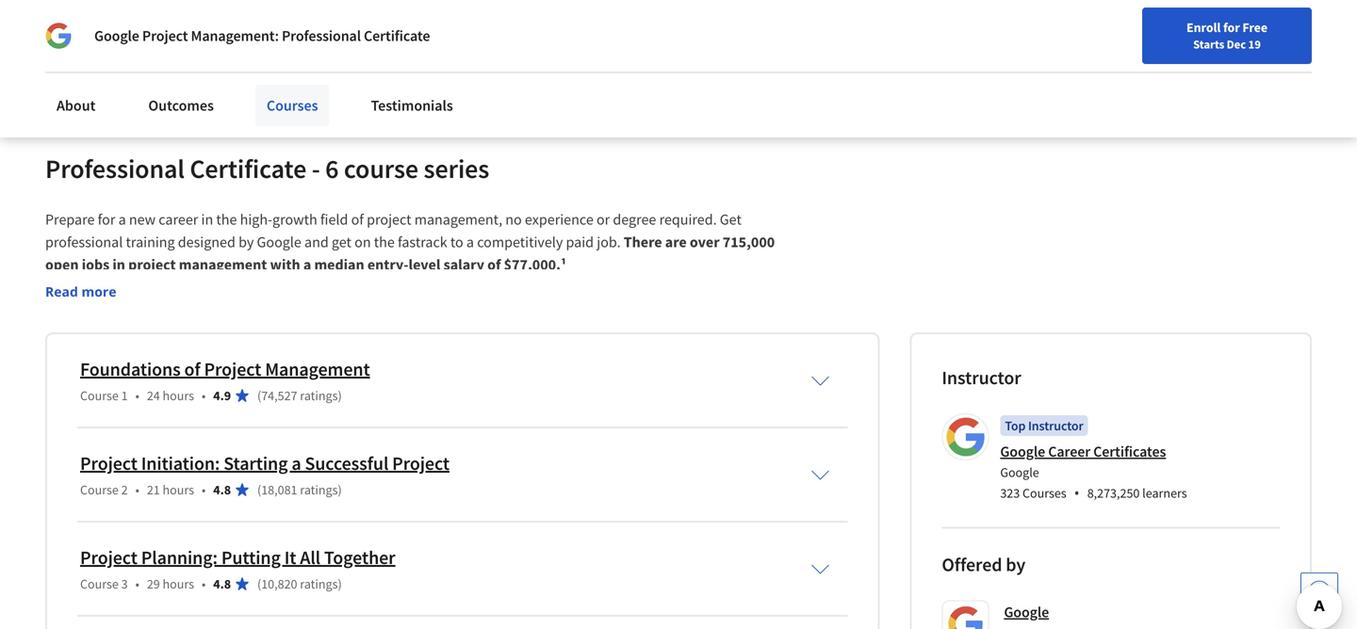 Task type: describe. For each thing, give the bounding box(es) containing it.
a left new
[[118, 210, 126, 229]]

• down initiation:
[[202, 482, 206, 499]]

median
[[314, 256, 364, 275]]

add this credential to your linkedin profile, resume, or cv share it on social media and in your performance review
[[77, 12, 438, 54]]

competitively
[[477, 233, 563, 252]]

( for putting
[[257, 576, 261, 593]]

add
[[77, 12, 102, 31]]

8,273,250
[[1088, 485, 1140, 502]]

course
[[344, 152, 419, 185]]

0 vertical spatial professional
[[282, 26, 361, 45]]

google image
[[45, 23, 72, 49]]

6
[[325, 152, 339, 185]]

management
[[179, 256, 267, 275]]

about link
[[45, 85, 107, 126]]

ratings for management
[[300, 388, 338, 405]]

prepare for a new career in the high-growth field of project management, no experience or degree required. get professional training designed by google and get on the fastrack to a competitively paid job.
[[45, 210, 745, 252]]

degree
[[613, 210, 656, 229]]

management,
[[414, 210, 503, 229]]

3
[[121, 576, 128, 593]]

or inside prepare for a new career in the high-growth field of project management, no experience or degree required. get professional training designed by google and get on the fastrack to a competitively paid job.
[[597, 210, 610, 229]]

google inside prepare for a new career in the high-growth field of project management, no experience or degree required. get professional training designed by google and get on the fastrack to a competitively paid job.
[[257, 233, 301, 252]]

( 18,081 ratings )
[[257, 482, 342, 499]]

this
[[105, 12, 129, 31]]

prepare
[[45, 210, 95, 229]]

putting
[[221, 546, 281, 570]]

courses inside courses link
[[267, 96, 318, 115]]

more
[[82, 283, 116, 301]]

project initiation: starting a successful project
[[80, 452, 450, 476]]

career
[[1048, 443, 1091, 462]]

$77,000.¹
[[504, 256, 566, 275]]

• inside top instructor google career certificates google 323 courses • 8,273,250 learners
[[1074, 483, 1080, 504]]

google career certificates image
[[945, 417, 986, 458]]

all
[[300, 546, 320, 570]]

get
[[332, 233, 352, 252]]

course 3 • 29 hours •
[[80, 576, 206, 593]]

ratings for a
[[300, 482, 338, 499]]

over
[[690, 233, 720, 252]]

74,527
[[261, 388, 297, 405]]

initiation:
[[141, 452, 220, 476]]

series
[[424, 152, 489, 185]]

are
[[665, 233, 687, 252]]

training
[[126, 233, 175, 252]]

about
[[57, 96, 96, 115]]

performance
[[304, 35, 385, 54]]

0 horizontal spatial the
[[216, 210, 237, 229]]

to inside prepare for a new career in the high-growth field of project management, no experience or degree required. get professional training designed by google and get on the fastrack to a competitively paid job.
[[450, 233, 464, 252]]

professional
[[45, 233, 123, 252]]

foundations of project management link
[[80, 358, 370, 381]]

by inside prepare for a new career in the high-growth field of project management, no experience or degree required. get professional training designed by google and get on the fastrack to a competitively paid job.
[[239, 233, 254, 252]]

there
[[624, 233, 662, 252]]

project initiation: starting a successful project link
[[80, 452, 450, 476]]

cv
[[422, 12, 438, 31]]

it
[[284, 546, 296, 570]]

get
[[720, 210, 742, 229]]

dec
[[1227, 37, 1246, 52]]

on inside prepare for a new career in the high-growth field of project management, no experience or degree required. get professional training designed by google and get on the fastrack to a competitively paid job.
[[355, 233, 371, 252]]

) for it
[[338, 576, 342, 593]]

level
[[409, 256, 441, 275]]

profile,
[[304, 12, 349, 31]]

1
[[121, 388, 128, 405]]

to inside add this credential to your linkedin profile, resume, or cv share it on social media and in your performance review
[[198, 12, 211, 31]]

job.
[[597, 233, 621, 252]]

a up salary
[[467, 233, 474, 252]]

help center image
[[1308, 581, 1331, 603]]

outcomes
[[148, 96, 214, 115]]

offered by
[[942, 554, 1026, 577]]

testimonials
[[371, 96, 453, 115]]

planning:
[[141, 546, 218, 570]]

18,081
[[261, 482, 297, 499]]

24
[[147, 388, 160, 405]]

4.8 for starting
[[213, 482, 231, 499]]

and inside prepare for a new career in the high-growth field of project management, no experience or degree required. get professional training designed by google and get on the fastrack to a competitively paid job.
[[304, 233, 329, 252]]

) for a
[[338, 482, 342, 499]]

project up the 4.9
[[204, 358, 261, 381]]

high-
[[240, 210, 272, 229]]

in inside there are over 715,000 open jobs in project management with a median entry-level salary of $77,000.¹
[[113, 256, 125, 275]]

10,820
[[261, 576, 297, 593]]

review
[[388, 35, 430, 54]]

715,000
[[723, 233, 775, 252]]

a inside there are over 715,000 open jobs in project management with a median entry-level salary of $77,000.¹
[[303, 256, 311, 275]]

foundations of project management
[[80, 358, 370, 381]]

read more
[[45, 283, 116, 301]]

project right successful on the left of page
[[392, 452, 450, 476]]

ratings for it
[[300, 576, 338, 593]]

salary
[[444, 256, 484, 275]]

hours for planning:
[[163, 576, 194, 593]]

hours for of
[[163, 388, 194, 405]]

1 horizontal spatial the
[[374, 233, 395, 252]]

21
[[147, 482, 160, 499]]

outcomes link
[[137, 85, 225, 126]]

professional certificate - 6 course series
[[45, 152, 489, 185]]

coursera image
[[23, 15, 142, 45]]

• right 2
[[135, 482, 139, 499]]

0 horizontal spatial your
[[214, 12, 243, 31]]

for for enroll
[[1224, 19, 1240, 36]]



Task type: locate. For each thing, give the bounding box(es) containing it.
google project management: professional certificate
[[94, 26, 430, 45]]

certificate up "high-"
[[190, 152, 307, 185]]

for inside enroll for free starts dec 19
[[1224, 19, 1240, 36]]

1 hours from the top
[[163, 388, 194, 405]]

0 horizontal spatial in
[[113, 256, 125, 275]]

ratings down management
[[300, 388, 338, 405]]

career
[[159, 210, 198, 229]]

1 ) from the top
[[338, 388, 342, 405]]

2 ratings from the top
[[300, 482, 338, 499]]

in inside add this credential to your linkedin profile, resume, or cv share it on social media and in your performance review
[[257, 35, 269, 54]]

0 vertical spatial )
[[338, 388, 342, 405]]

( for starting
[[257, 482, 261, 499]]

course for project planning: putting it all together
[[80, 576, 119, 593]]

None search field
[[269, 12, 580, 49]]

in inside prepare for a new career in the high-growth field of project management, no experience or degree required. get professional training designed by google and get on the fastrack to a competitively paid job.
[[201, 210, 213, 229]]

1 horizontal spatial by
[[1006, 554, 1026, 577]]

2 vertical spatial )
[[338, 576, 342, 593]]

3 ratings from the top
[[300, 576, 338, 593]]

the up entry-
[[374, 233, 395, 252]]

0 horizontal spatial instructor
[[942, 366, 1021, 390]]

of right salary
[[487, 256, 501, 275]]

by right offered at right
[[1006, 554, 1026, 577]]

1 horizontal spatial certificate
[[364, 26, 430, 45]]

0 vertical spatial your
[[214, 12, 243, 31]]

1 vertical spatial )
[[338, 482, 342, 499]]

designed
[[178, 233, 236, 252]]

1 vertical spatial instructor
[[1028, 418, 1084, 435]]

of inside there are over 715,000 open jobs in project management with a median entry-level salary of $77,000.¹
[[487, 256, 501, 275]]

of
[[351, 210, 364, 229], [487, 256, 501, 275], [184, 358, 200, 381]]

0 vertical spatial course
[[80, 388, 119, 405]]

social
[[148, 35, 185, 54]]

instructor
[[942, 366, 1021, 390], [1028, 418, 1084, 435]]

to
[[198, 12, 211, 31], [450, 233, 464, 252]]

for up "professional"
[[98, 210, 115, 229]]

project planning: putting it all together link
[[80, 546, 395, 570]]

• right 3
[[135, 576, 139, 593]]

for for prepare
[[98, 210, 115, 229]]

to up media
[[198, 12, 211, 31]]

2 vertical spatial in
[[113, 256, 125, 275]]

field
[[320, 210, 348, 229]]

2 horizontal spatial in
[[257, 35, 269, 54]]

or left cv
[[405, 12, 419, 31]]

courses
[[267, 96, 318, 115], [1023, 485, 1067, 502]]

2 vertical spatial ratings
[[300, 576, 338, 593]]

29
[[147, 576, 160, 593]]

1 vertical spatial on
[[355, 233, 371, 252]]

in
[[257, 35, 269, 54], [201, 210, 213, 229], [113, 256, 125, 275]]

project up fastrack in the top left of the page
[[367, 210, 411, 229]]

) for management
[[338, 388, 342, 405]]

2
[[121, 482, 128, 499]]

( down starting
[[257, 482, 261, 499]]

for inside prepare for a new career in the high-growth field of project management, no experience or degree required. get professional training designed by google and get on the fastrack to a competitively paid job.
[[98, 210, 115, 229]]

course left 2
[[80, 482, 119, 499]]

2 4.8 from the top
[[213, 576, 231, 593]]

323
[[1000, 485, 1020, 502]]

2 course from the top
[[80, 482, 119, 499]]

0 horizontal spatial certificate
[[190, 152, 307, 185]]

linkedin
[[246, 12, 301, 31]]

) down successful on the left of page
[[338, 482, 342, 499]]

on
[[129, 35, 145, 54], [355, 233, 371, 252]]

0 vertical spatial ratings
[[300, 388, 338, 405]]

1 vertical spatial courses
[[1023, 485, 1067, 502]]

3 course from the top
[[80, 576, 119, 593]]

2 vertical spatial (
[[257, 576, 261, 593]]

successful
[[305, 452, 389, 476]]

1 4.8 from the top
[[213, 482, 231, 499]]

• down planning:
[[202, 576, 206, 593]]

0 horizontal spatial of
[[184, 358, 200, 381]]

your down linkedin
[[272, 35, 301, 54]]

your
[[214, 12, 243, 31], [272, 35, 301, 54]]

offered
[[942, 554, 1002, 577]]

2 vertical spatial course
[[80, 576, 119, 593]]

• left 8,273,250
[[1074, 483, 1080, 504]]

and left get
[[304, 233, 329, 252]]

or up job.
[[597, 210, 610, 229]]

19
[[1249, 37, 1261, 52]]

0 vertical spatial in
[[257, 35, 269, 54]]

0 vertical spatial instructor
[[942, 366, 1021, 390]]

1 horizontal spatial in
[[201, 210, 213, 229]]

project up 3
[[80, 546, 137, 570]]

1 ratings from the top
[[300, 388, 338, 405]]

1 vertical spatial the
[[374, 233, 395, 252]]

0 vertical spatial the
[[216, 210, 237, 229]]

0 vertical spatial by
[[239, 233, 254, 252]]

0 vertical spatial to
[[198, 12, 211, 31]]

of up course 1 • 24 hours •
[[184, 358, 200, 381]]

hours right 24
[[163, 388, 194, 405]]

project
[[142, 26, 188, 45], [204, 358, 261, 381], [80, 452, 137, 476], [392, 452, 450, 476], [80, 546, 137, 570]]

) down together
[[338, 576, 342, 593]]

read more button
[[45, 282, 116, 302]]

project right it
[[142, 26, 188, 45]]

a right 'with' at the left top
[[303, 256, 311, 275]]

enroll
[[1187, 19, 1221, 36]]

4.8 for putting
[[213, 576, 231, 593]]

growth
[[272, 210, 317, 229]]

4.8 down project planning: putting it all together link
[[213, 576, 231, 593]]

0 vertical spatial (
[[257, 388, 261, 405]]

1 vertical spatial hours
[[163, 482, 194, 499]]

1 horizontal spatial or
[[597, 210, 610, 229]]

( for project
[[257, 388, 261, 405]]

2 vertical spatial of
[[184, 358, 200, 381]]

0 vertical spatial certificate
[[364, 26, 430, 45]]

course for foundations of project management
[[80, 388, 119, 405]]

on inside add this credential to your linkedin profile, resume, or cv share it on social media and in your performance review
[[129, 35, 145, 54]]

project up 2
[[80, 452, 137, 476]]

media
[[188, 35, 227, 54]]

top
[[1005, 418, 1026, 435]]

the left "high-"
[[216, 210, 237, 229]]

course left 1
[[80, 388, 119, 405]]

3 ) from the top
[[338, 576, 342, 593]]

1 horizontal spatial professional
[[282, 26, 361, 45]]

1 vertical spatial ratings
[[300, 482, 338, 499]]

1 vertical spatial by
[[1006, 554, 1026, 577]]

in up designed
[[201, 210, 213, 229]]

hours right 29
[[163, 576, 194, 593]]

or inside add this credential to your linkedin profile, resume, or cv share it on social media and in your performance review
[[405, 12, 419, 31]]

0 vertical spatial hours
[[163, 388, 194, 405]]

of inside prepare for a new career in the high-growth field of project management, no experience or degree required. get professional training designed by google and get on the fastrack to a competitively paid job.
[[351, 210, 364, 229]]

certificate up testimonials link at top
[[364, 26, 430, 45]]

on right it
[[129, 35, 145, 54]]

google career certificates link
[[1000, 443, 1166, 462]]

courses up '-'
[[267, 96, 318, 115]]

course left 3
[[80, 576, 119, 593]]

a
[[118, 210, 126, 229], [467, 233, 474, 252], [303, 256, 311, 275], [292, 452, 301, 476]]

top instructor google career certificates google 323 courses • 8,273,250 learners
[[1000, 418, 1187, 504]]

or
[[405, 12, 419, 31], [597, 210, 610, 229]]

project planning: putting it all together
[[80, 546, 395, 570]]

courses right 323
[[1023, 485, 1067, 502]]

1 vertical spatial certificate
[[190, 152, 307, 185]]

by down "high-"
[[239, 233, 254, 252]]

course for project initiation: starting a successful project
[[80, 482, 119, 499]]

2 horizontal spatial of
[[487, 256, 501, 275]]

0 vertical spatial of
[[351, 210, 364, 229]]

and right media
[[230, 35, 254, 54]]

0 vertical spatial for
[[1224, 19, 1240, 36]]

1 vertical spatial to
[[450, 233, 464, 252]]

0 vertical spatial or
[[405, 12, 419, 31]]

open
[[45, 256, 79, 275]]

1 vertical spatial or
[[597, 210, 610, 229]]

•
[[135, 388, 139, 405], [202, 388, 206, 405], [135, 482, 139, 499], [202, 482, 206, 499], [1074, 483, 1080, 504], [135, 576, 139, 593], [202, 576, 206, 593]]

coursera career certificate image
[[956, 0, 1270, 111]]

1 vertical spatial (
[[257, 482, 261, 499]]

( 10,820 ratings )
[[257, 576, 342, 593]]

1 vertical spatial and
[[304, 233, 329, 252]]

instructor up top
[[942, 366, 1021, 390]]

-
[[312, 152, 320, 185]]

in down linkedin
[[257, 35, 269, 54]]

project down training
[[128, 256, 176, 275]]

0 horizontal spatial project
[[128, 256, 176, 275]]

course 2 • 21 hours •
[[80, 482, 206, 499]]

0 horizontal spatial or
[[405, 12, 419, 31]]

new
[[129, 210, 156, 229]]

and
[[230, 35, 254, 54], [304, 233, 329, 252]]

google link
[[1004, 601, 1049, 624]]

( 74,527 ratings )
[[257, 388, 342, 405]]

courses inside top instructor google career certificates google 323 courses • 8,273,250 learners
[[1023, 485, 1067, 502]]

2 ) from the top
[[338, 482, 342, 499]]

0 horizontal spatial and
[[230, 35, 254, 54]]

) down management
[[338, 388, 342, 405]]

enroll for free starts dec 19
[[1187, 19, 1268, 52]]

4.9
[[213, 388, 231, 405]]

( down putting
[[257, 576, 261, 593]]

0 horizontal spatial for
[[98, 210, 115, 229]]

management:
[[191, 26, 279, 45]]

ratings
[[300, 388, 338, 405], [300, 482, 338, 499], [300, 576, 338, 593]]

to down management,
[[450, 233, 464, 252]]

2 ( from the top
[[257, 482, 261, 499]]

a up ( 18,081 ratings )
[[292, 452, 301, 476]]

0 horizontal spatial professional
[[45, 152, 185, 185]]

1 horizontal spatial for
[[1224, 19, 1240, 36]]

of right field
[[351, 210, 364, 229]]

1 vertical spatial 4.8
[[213, 576, 231, 593]]

0 horizontal spatial on
[[129, 35, 145, 54]]

project inside prepare for a new career in the high-growth field of project management, no experience or degree required. get professional training designed by google and get on the fastrack to a competitively paid job.
[[367, 210, 411, 229]]

entry-
[[367, 256, 409, 275]]

read
[[45, 283, 78, 301]]

course 1 • 24 hours •
[[80, 388, 206, 405]]

free
[[1243, 19, 1268, 36]]

1 horizontal spatial project
[[367, 210, 411, 229]]

hours right 21
[[163, 482, 194, 499]]

certificate
[[364, 26, 430, 45], [190, 152, 307, 185]]

experience
[[525, 210, 594, 229]]

1 vertical spatial of
[[487, 256, 501, 275]]

starting
[[224, 452, 288, 476]]

jobs
[[82, 256, 110, 275]]

menu item
[[1016, 19, 1137, 80]]

1 vertical spatial project
[[128, 256, 176, 275]]

the
[[216, 210, 237, 229], [374, 233, 395, 252]]

management
[[265, 358, 370, 381]]

3 ( from the top
[[257, 576, 261, 593]]

testimonials link
[[360, 85, 464, 126]]

project inside there are over 715,000 open jobs in project management with a median entry-level salary of $77,000.¹
[[128, 256, 176, 275]]

it
[[117, 35, 126, 54]]

on right get
[[355, 233, 371, 252]]

your up media
[[214, 12, 243, 31]]

0 horizontal spatial to
[[198, 12, 211, 31]]

4.8 down starting
[[213, 482, 231, 499]]

ratings down all
[[300, 576, 338, 593]]

1 horizontal spatial your
[[272, 35, 301, 54]]

share
[[77, 35, 114, 54]]

1 vertical spatial in
[[201, 210, 213, 229]]

instructor inside top instructor google career certificates google 323 courses • 8,273,250 learners
[[1028, 418, 1084, 435]]

2 vertical spatial hours
[[163, 576, 194, 593]]

( right the 4.9
[[257, 388, 261, 405]]

1 vertical spatial professional
[[45, 152, 185, 185]]

0 vertical spatial on
[[129, 35, 145, 54]]

opens in a new tab image
[[377, 521, 392, 537]]

ratings down successful on the left of page
[[300, 482, 338, 499]]

0 vertical spatial and
[[230, 35, 254, 54]]

paid
[[566, 233, 594, 252]]

1 horizontal spatial of
[[351, 210, 364, 229]]

0 vertical spatial project
[[367, 210, 411, 229]]

1 horizontal spatial instructor
[[1028, 418, 1084, 435]]

1 horizontal spatial to
[[450, 233, 464, 252]]

0 horizontal spatial by
[[239, 233, 254, 252]]

3 hours from the top
[[163, 576, 194, 593]]

2 hours from the top
[[163, 482, 194, 499]]

no
[[506, 210, 522, 229]]

1 horizontal spatial on
[[355, 233, 371, 252]]

and inside add this credential to your linkedin profile, resume, or cv share it on social media and in your performance review
[[230, 35, 254, 54]]

1 course from the top
[[80, 388, 119, 405]]

0 horizontal spatial courses
[[267, 96, 318, 115]]

• right 1
[[135, 388, 139, 405]]

• left the 4.9
[[202, 388, 206, 405]]

credential
[[132, 12, 195, 31]]

starts
[[1193, 37, 1225, 52]]

1 vertical spatial for
[[98, 210, 115, 229]]

1 vertical spatial your
[[272, 35, 301, 54]]

with
[[270, 256, 300, 275]]

certificates
[[1094, 443, 1166, 462]]

in right jobs
[[113, 256, 125, 275]]

required.
[[659, 210, 717, 229]]

for up the dec
[[1224, 19, 1240, 36]]

1 ( from the top
[[257, 388, 261, 405]]

instructor up career
[[1028, 418, 1084, 435]]

hours for initiation:
[[163, 482, 194, 499]]

1 vertical spatial course
[[80, 482, 119, 499]]

0 vertical spatial 4.8
[[213, 482, 231, 499]]

together
[[324, 546, 395, 570]]

1 horizontal spatial courses
[[1023, 485, 1067, 502]]

0 vertical spatial courses
[[267, 96, 318, 115]]

1 horizontal spatial and
[[304, 233, 329, 252]]



Task type: vqa. For each thing, say whether or not it's contained in the screenshot.
NMIMS image
no



